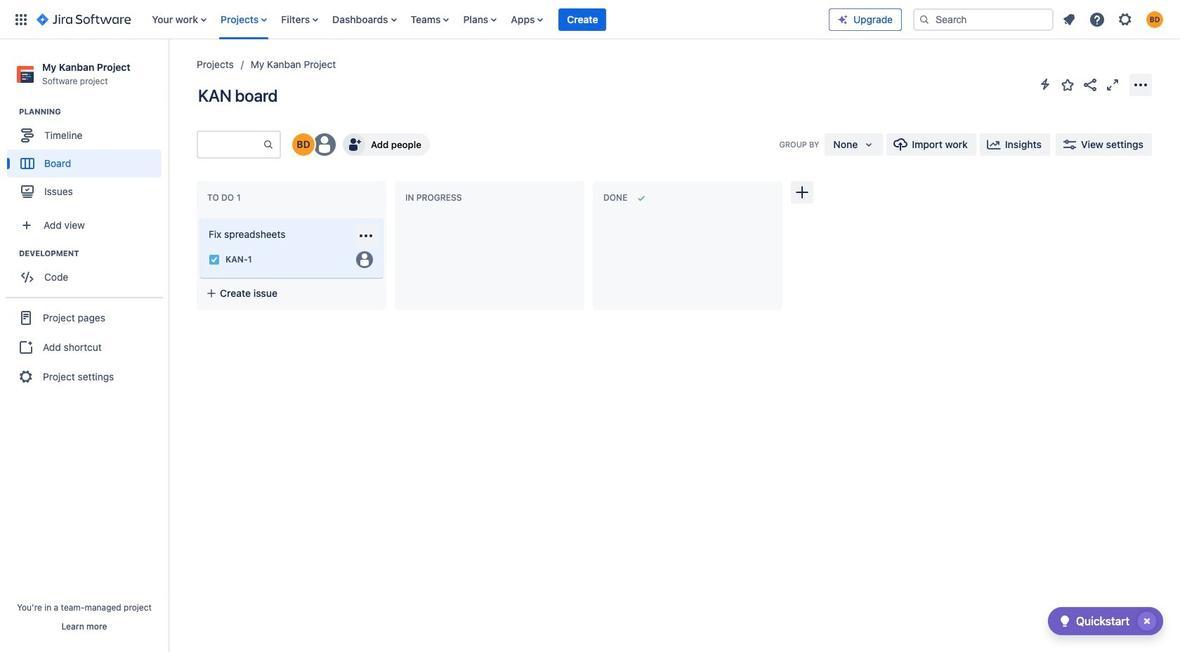 Task type: locate. For each thing, give the bounding box(es) containing it.
1 vertical spatial group
[[7, 248, 168, 296]]

2 heading from the top
[[19, 248, 168, 259]]

0 vertical spatial group
[[7, 106, 168, 210]]

group for planning icon
[[7, 106, 168, 210]]

appswitcher icon image
[[13, 11, 30, 28]]

automations menu button icon image
[[1037, 76, 1054, 93]]

import image
[[892, 136, 909, 153]]

heading
[[19, 106, 168, 117], [19, 248, 168, 259]]

list item
[[559, 0, 607, 39]]

Search this board text field
[[198, 132, 263, 157]]

view settings image
[[1062, 136, 1078, 153]]

settings image
[[1117, 11, 1134, 28]]

1 heading from the top
[[19, 106, 168, 117]]

jira software image
[[37, 11, 131, 28], [37, 11, 131, 28]]

group
[[7, 106, 168, 210], [7, 248, 168, 296], [6, 297, 163, 397]]

banner
[[0, 0, 1180, 39]]

1 horizontal spatial list
[[1057, 7, 1172, 32]]

0 vertical spatial heading
[[19, 106, 168, 117]]

add people image
[[346, 136, 363, 153]]

list
[[145, 0, 829, 39], [1057, 7, 1172, 32]]

more actions for kan-1 fix spreadsheets image
[[358, 228, 374, 244]]

1 vertical spatial heading
[[19, 248, 168, 259]]

dismiss quickstart image
[[1136, 611, 1158, 633]]

None search field
[[913, 8, 1054, 31]]

help image
[[1089, 11, 1106, 28]]

check image
[[1057, 613, 1073, 630]]

your profile and settings image
[[1147, 11, 1163, 28]]

2 vertical spatial group
[[6, 297, 163, 397]]



Task type: describe. For each thing, give the bounding box(es) containing it.
task image
[[209, 254, 220, 266]]

more image
[[1132, 76, 1149, 93]]

enter full screen image
[[1104, 76, 1121, 93]]

planning image
[[2, 103, 19, 120]]

sidebar navigation image
[[153, 56, 184, 84]]

group for development "icon"
[[7, 248, 168, 296]]

development image
[[2, 245, 19, 262]]

to do element
[[207, 193, 244, 203]]

Search field
[[913, 8, 1054, 31]]

create issue image
[[190, 209, 207, 226]]

star kan board image
[[1059, 76, 1076, 93]]

create column image
[[794, 184, 811, 201]]

0 horizontal spatial list
[[145, 0, 829, 39]]

primary element
[[8, 0, 829, 39]]

heading for group related to planning icon
[[19, 106, 168, 117]]

heading for group for development "icon"
[[19, 248, 168, 259]]

notifications image
[[1061, 11, 1078, 28]]

search image
[[919, 14, 930, 25]]

sidebar element
[[0, 39, 169, 653]]



Task type: vqa. For each thing, say whether or not it's contained in the screenshot.
SIDEBAR "element"
yes



